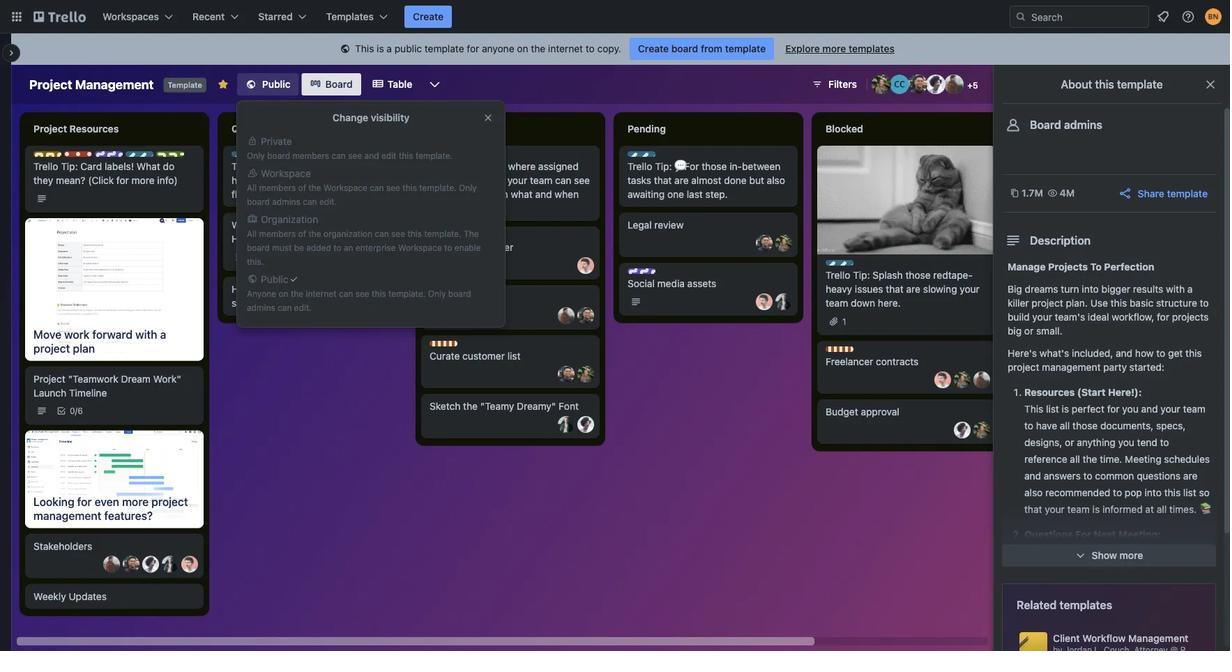 Task type: locate. For each thing, give the bounding box(es) containing it.
blocked
[[826, 123, 864, 135]]

your down recommended
[[1045, 504, 1065, 516]]

+ 5
[[968, 80, 979, 90]]

0 vertical spatial board
[[326, 78, 353, 90]]

the inside anyone on the internet can see this template. only board admins can edit.
[[291, 289, 304, 299]]

also
[[767, 175, 786, 186], [1025, 487, 1043, 499]]

0 vertical spatial project
[[29, 77, 72, 92]]

tip for trello tip: this is where assigned tasks live so that your team can see who's working on what and when it's due.
[[468, 152, 481, 162]]

next
[[300, 123, 321, 135], [1094, 529, 1117, 541]]

board up who's
[[247, 197, 270, 206]]

are down "schedules"
[[1184, 471, 1198, 482]]

for inside looking for even more project management features?
[[77, 495, 92, 508]]

brooke (brooke94205718) image
[[776, 235, 793, 252], [578, 366, 594, 383]]

0 vertical spatial a
[[387, 43, 392, 54]]

trello tip: card labels! what do they mean? (click for more info)
[[33, 161, 178, 186]]

for left anyone
[[467, 43, 479, 54]]

1 vertical spatial resources
[[1025, 387, 1075, 398]]

your
[[313, 161, 333, 172], [291, 175, 311, 186], [508, 175, 528, 186], [960, 284, 980, 295], [1033, 311, 1053, 323], [1161, 404, 1181, 415], [1045, 504, 1065, 516], [1111, 579, 1131, 591], [1084, 596, 1104, 608]]

more down what
[[132, 175, 155, 186]]

assigned
[[538, 161, 579, 172]]

are left "slowing"
[[907, 284, 921, 295]]

secret
[[232, 298, 260, 309]]

so down 🌊slide
[[278, 175, 288, 186]]

0 horizontal spatial color: orange, title: "one more step" element
[[430, 341, 458, 347]]

0 vertical spatial all
[[247, 183, 257, 193]]

edit. down access
[[294, 303, 312, 313]]

a up structure
[[1188, 284, 1193, 295]]

color: purple, title: "design team" element
[[95, 151, 161, 162], [430, 232, 496, 243], [628, 269, 694, 279]]

resources inside 'resources (start here!): this list is perfect for you and your team to have all those documents, specs, designs, or anything you tend to reference all the time. meeting schedules and answers to common questions are also recommended to pop into this list so that your team is informed at all times. 📚'
[[1025, 387, 1075, 398]]

0
[[70, 407, 75, 416]]

pop
[[1125, 487, 1143, 499]]

1 horizontal spatial tasks
[[628, 175, 652, 186]]

1 horizontal spatial handy
[[1025, 596, 1052, 608]]

0 vertical spatial are
[[675, 175, 689, 186]]

board inside anyone on the internet can see this template. only board admins can edit.
[[448, 289, 471, 299]]

meeting down tend
[[1125, 454, 1162, 465]]

template
[[168, 81, 202, 90]]

0 vertical spatial keeps
[[339, 175, 365, 186]]

1 vertical spatial create
[[638, 43, 669, 54]]

with right forward
[[135, 328, 157, 341]]

2 horizontal spatial design
[[642, 269, 670, 279]]

this up 'working' on the left
[[477, 161, 496, 172]]

0 vertical spatial those
[[702, 161, 727, 172]]

members down 🌊slide
[[259, 183, 296, 193]]

1 vertical spatial a
[[1188, 284, 1193, 295]]

0 notifications image
[[1155, 8, 1172, 25]]

templates down slide
[[1060, 599, 1113, 612]]

you up documents,
[[1123, 404, 1139, 415]]

2 vertical spatial members
[[259, 229, 296, 239]]

and down reference
[[1025, 471, 1042, 482]]

into down only board members can see and edit this template.
[[354, 161, 370, 172]]

share
[[1138, 188, 1165, 199]]

customize views image
[[428, 77, 442, 91]]

1 vertical spatial are
[[907, 284, 921, 295]]

create for create board from template
[[638, 43, 669, 54]]

for inside the trello tip: card labels! what do they mean? (click for more info)
[[116, 175, 129, 186]]

2 vertical spatial you
[[1066, 563, 1083, 574]]

management
[[1042, 362, 1101, 373], [33, 509, 101, 522]]

next inside text field
[[300, 123, 321, 135]]

tip up issues on the right of the page
[[865, 261, 877, 271]]

list down morning!
[[1055, 596, 1068, 608]]

board up the this.
[[247, 243, 270, 253]]

of left the in
[[1123, 563, 1132, 574]]

1 tasks from the left
[[430, 175, 453, 186]]

1 vertical spatial team
[[474, 233, 496, 243]]

admins down anyone
[[247, 303, 275, 313]]

all left snag?
[[247, 229, 257, 239]]

on left what
[[497, 189, 508, 200]]

tip for trello tip: 💬for those in-between tasks that are almost done but also awaiting one last step.
[[667, 152, 679, 162]]

big
[[1008, 284, 1023, 295]]

1 vertical spatial internet
[[306, 289, 337, 299]]

to right the how
[[1157, 348, 1166, 359]]

snag?
[[261, 233, 288, 245]]

issues
[[855, 284, 884, 295]]

ideal
[[1088, 311, 1110, 323]]

2 horizontal spatial those
[[1073, 420, 1098, 432]]

chris (chris42642663) image up font
[[558, 366, 575, 383]]

enterprise
[[356, 243, 396, 253]]

the left super
[[341, 284, 356, 295]]

to inside who's the best person to fix my html snag?
[[336, 219, 345, 231]]

this right sm image at the left top
[[355, 43, 374, 54]]

tip for trello tip: 🌊slide your q's into this handy list so your team keeps on flowing.
[[270, 152, 283, 162]]

are inside 'trello tip trello tip: splash those redtape- heavy issues that are slowing your team down here.'
[[907, 284, 921, 295]]

0 vertical spatial edit.
[[320, 197, 337, 206]]

more inside the trello tip: card labels! what do they mean? (click for more info)
[[132, 175, 155, 186]]

Project Resources text field
[[25, 118, 204, 140]]

public up questions for next meeting on the left top of page
[[262, 78, 291, 90]]

your up what
[[508, 175, 528, 186]]

board
[[672, 43, 699, 54], [267, 151, 290, 160], [247, 197, 270, 206], [247, 243, 270, 253], [448, 289, 471, 299]]

0 horizontal spatial internet
[[306, 289, 337, 299]]

1 horizontal spatial next
[[1094, 529, 1117, 541]]

this down bigger at the top right of the page
[[1111, 298, 1128, 309]]

of for workspace
[[298, 183, 306, 193]]

resources up the priority
[[70, 123, 119, 135]]

a inside move work forward with a project plan
[[160, 328, 166, 341]]

0 vertical spatial templates
[[849, 43, 895, 54]]

2 vertical spatial this
[[1025, 404, 1044, 415]]

design inside design team sketch site banner
[[444, 233, 472, 243]]

tip inside 'trello tip trello tip: splash those redtape- heavy issues that are slowing your team down here.'
[[865, 261, 877, 271]]

you inside questions for next meeting: never again forget that important question you thought of in the shower this morning! slide your q's into this handy list so your team keeps on flowing. 🌊
[[1066, 563, 1083, 574]]

a up work"
[[160, 328, 166, 341]]

1 vertical spatial admins
[[272, 197, 301, 206]]

1 vertical spatial those
[[906, 270, 931, 281]]

1 horizontal spatial board
[[1030, 118, 1062, 132]]

management
[[75, 77, 154, 92], [1129, 633, 1189, 645]]

0 vertical spatial internet
[[548, 43, 583, 54]]

meeting inside 'resources (start here!): this list is perfect for you and your team to have all those documents, specs, designs, or anything you tend to reference all the time. meeting schedules and answers to common questions are also recommended to pop into this list so that your team is informed at all times. 📚'
[[1125, 454, 1162, 465]]

0 vertical spatial all
[[1060, 420, 1070, 432]]

2 sketch from the top
[[430, 401, 461, 412]]

color: orange, title: "one more step" element
[[430, 341, 458, 347], [826, 347, 854, 352]]

review
[[655, 219, 684, 231]]

to left fix
[[336, 219, 345, 231]]

1 vertical spatial management
[[1129, 633, 1189, 645]]

a inside big dreams turn into bigger results with a killer project plan. use this basic structure to build your team's ideal workflow, for projects big or small.
[[1188, 284, 1193, 295]]

design for sketch
[[444, 233, 472, 243]]

on inside trello tip trello tip: this is where assigned tasks live so that your team can see who's working on what and when it's due.
[[497, 189, 508, 200]]

0 vertical spatial also
[[767, 175, 786, 186]]

document?
[[262, 298, 313, 309]]

open information menu image
[[1182, 10, 1196, 24]]

slide
[[1087, 579, 1109, 591]]

get inside how can i get access to the super secret document?
[[278, 284, 293, 295]]

2 horizontal spatial only
[[459, 183, 477, 193]]

todd (todd05497623) image
[[756, 294, 773, 310], [935, 372, 952, 389], [181, 556, 198, 573]]

1 vertical spatial todd (todd05497623) image
[[935, 372, 952, 389]]

0 vertical spatial team
[[139, 152, 161, 162]]

at
[[1146, 504, 1155, 516]]

0 horizontal spatial color: purple, title: "design team" element
[[95, 151, 161, 162]]

project up project resources
[[29, 77, 72, 92]]

are down 💬for
[[675, 175, 689, 186]]

documents,
[[1101, 420, 1154, 432]]

2 tasks from the left
[[628, 175, 652, 186]]

also inside trello tip trello tip: 💬for those in-between tasks that are almost done but also awaiting one last step.
[[767, 175, 786, 186]]

0 horizontal spatial a
[[160, 328, 166, 341]]

how can i get access to the super secret document? link
[[232, 283, 393, 310]]

todd (todd05497623) image right janelle (janelle549) image
[[181, 556, 198, 573]]

design for social
[[642, 269, 670, 279]]

trello tip trello tip: 💬for those in-between tasks that are almost done but also awaiting one last step.
[[628, 152, 786, 200]]

this down enterprise at the top of the page
[[372, 289, 386, 299]]

done
[[724, 175, 747, 186]]

0 vertical spatial resources
[[70, 123, 119, 135]]

for inside questions for next meeting: never again forget that important question you thought of in the shower this morning! slide your q's into this handy list so your team keeps on flowing. 🌊
[[1076, 529, 1092, 541]]

template. up the it's
[[419, 183, 457, 193]]

team inside design team social media assets
[[672, 269, 694, 279]]

1 horizontal spatial meeting
[[1125, 454, 1162, 465]]

stephen (stephen11674280) image
[[558, 416, 575, 433], [162, 556, 179, 573]]

the
[[531, 43, 546, 54], [309, 183, 321, 193], [263, 219, 277, 231], [309, 229, 321, 239], [341, 284, 356, 295], [291, 289, 304, 299], [463, 401, 478, 412], [1083, 454, 1098, 465], [1145, 563, 1160, 574]]

team for social
[[672, 269, 694, 279]]

designs,
[[1025, 437, 1063, 449]]

for for meeting
[[282, 123, 297, 135]]

2 horizontal spatial this
[[1025, 404, 1044, 415]]

the inside questions for next meeting: never again forget that important question you thought of in the shower this morning! slide your q's into this handy list so your team keeps on flowing. 🌊
[[1145, 563, 1160, 574]]

1 horizontal spatial janelle (janelle549) image
[[926, 75, 946, 94]]

1 horizontal spatial create
[[638, 43, 669, 54]]

plan
[[73, 342, 95, 355]]

1 vertical spatial board
[[1030, 118, 1062, 132]]

launch
[[33, 387, 66, 399]]

0 vertical spatial flowing.
[[232, 189, 267, 200]]

1 horizontal spatial keeps
[[1132, 596, 1159, 608]]

edit. up person
[[320, 197, 337, 206]]

weekly updates
[[33, 591, 107, 602]]

project inside project "teamwork dream work" launch timeline
[[33, 373, 65, 385]]

templates up caity (caity) image
[[849, 43, 895, 54]]

also down reference
[[1025, 487, 1043, 499]]

see up enterprise at the top of the page
[[391, 229, 405, 239]]

that inside 'trello tip trello tip: splash those redtape- heavy issues that are slowing your team down here.'
[[886, 284, 904, 295]]

1 vertical spatial members
[[259, 183, 296, 193]]

more
[[823, 43, 846, 54], [132, 175, 155, 186], [122, 495, 149, 508], [1120, 550, 1144, 562]]

trello tip trello tip: this is where assigned tasks live so that your team can see who's working on what and when it's due.
[[430, 152, 590, 214]]

template. for workspace
[[419, 183, 457, 193]]

workspace inside all members of the  workspace can see this template. only board admins can edit.
[[324, 183, 368, 193]]

0 horizontal spatial meeting
[[324, 123, 362, 135]]

next up 🌊slide
[[300, 123, 321, 135]]

that inside trello tip trello tip: this is where assigned tasks live so that your team can see who's working on what and when it's due.
[[487, 175, 505, 186]]

meeting inside text field
[[324, 123, 362, 135]]

ben nelson (bennelson96) image
[[1205, 8, 1222, 25]]

2 vertical spatial admins
[[247, 303, 275, 313]]

social media assets link
[[628, 277, 790, 291]]

1 vertical spatial keeps
[[1132, 596, 1159, 608]]

next up forget
[[1094, 529, 1117, 541]]

who's
[[232, 219, 260, 231]]

legal review link
[[628, 218, 790, 232]]

where
[[508, 161, 536, 172]]

janelle (janelle549) image
[[926, 75, 946, 94], [578, 416, 594, 433], [954, 422, 971, 439]]

show more button
[[1002, 545, 1217, 567]]

create for create
[[413, 11, 444, 22]]

they
[[33, 175, 53, 186]]

this right about
[[1096, 78, 1115, 91]]

0 vertical spatial create
[[413, 11, 444, 22]]

template. down the it's
[[424, 229, 462, 239]]

Pending text field
[[619, 118, 798, 140]]

to
[[1091, 261, 1102, 273]]

brooke (brooke94205718) image right filters
[[872, 75, 892, 94]]

have
[[1036, 420, 1058, 432]]

0 horizontal spatial this
[[355, 43, 374, 54]]

project down here's
[[1008, 362, 1040, 373]]

template. for organization
[[424, 229, 462, 239]]

questions inside questions for next meeting: never again forget that important question you thought of in the shower this morning! slide your q's into this handy list so your team keeps on flowing. 🌊
[[1025, 529, 1074, 541]]

public up anyone
[[261, 274, 289, 285]]

for inside big dreams turn into bigger results with a killer project plan. use this basic structure to build your team's ideal workflow, for projects big or small.
[[1157, 311, 1170, 323]]

show
[[1092, 550, 1118, 562]]

template. left edit
[[389, 289, 426, 299]]

into up at
[[1145, 487, 1162, 499]]

0 vertical spatial for
[[282, 123, 297, 135]]

brooke (brooke94205718) image
[[872, 75, 892, 94], [954, 372, 971, 389], [974, 422, 991, 439]]

also inside 'resources (start here!): this list is perfect for you and your team to have all those documents, specs, designs, or anything you tend to reference all the time. meeting schedules and answers to common questions are also recommended to pop into this list so that your team is informed at all times. 📚'
[[1025, 487, 1043, 499]]

flowing. down shower
[[1175, 596, 1210, 608]]

templates
[[849, 43, 895, 54], [1060, 599, 1113, 612]]

todd (todd05497623) image for middle brooke (brooke94205718) icon
[[935, 372, 952, 389]]

on down only board members can see and edit this template.
[[368, 175, 379, 186]]

resources inside 'project resources' text field
[[70, 123, 119, 135]]

admins inside anyone on the internet can see this template. only board admins can edit.
[[247, 303, 275, 313]]

2 horizontal spatial janelle (janelle549) image
[[954, 422, 971, 439]]

project resources
[[33, 123, 119, 135]]

my
[[361, 219, 375, 231]]

tasks inside trello tip trello tip: this is where assigned tasks live so that your team can see who's working on what and when it's due.
[[430, 175, 453, 186]]

1 horizontal spatial questions
[[1025, 529, 1074, 541]]

chris (chris42642663) image
[[908, 75, 928, 94], [756, 235, 773, 252], [578, 308, 594, 324], [558, 366, 575, 383]]

2 vertical spatial color: purple, title: "design team" element
[[628, 269, 694, 279]]

javier (javier85303346) image
[[945, 75, 964, 94], [558, 308, 575, 324], [974, 372, 991, 389]]

that inside trello tip trello tip: 💬for those in-between tasks that are almost done but also awaiting one last step.
[[654, 175, 672, 186]]

0 horizontal spatial next
[[300, 123, 321, 135]]

1 horizontal spatial with
[[1166, 284, 1185, 295]]

starred
[[258, 11, 293, 22]]

handy up who's
[[232, 175, 259, 186]]

questions up never
[[1025, 529, 1074, 541]]

so
[[278, 175, 288, 186], [474, 175, 485, 186], [1200, 487, 1210, 499], [1071, 596, 1081, 608]]

0 horizontal spatial flowing.
[[232, 189, 267, 200]]

the up snag?
[[263, 219, 277, 231]]

those up "almost"
[[702, 161, 727, 172]]

included,
[[1072, 348, 1114, 359]]

recent button
[[184, 6, 247, 28]]

board for board admins
[[1030, 118, 1062, 132]]

all right at
[[1157, 504, 1167, 516]]

0 horizontal spatial javier (javier85303346) image
[[558, 308, 575, 324]]

customer
[[463, 351, 505, 362]]

see inside trello tip trello tip: this is where assigned tasks live so that your team can see who's working on what and when it's due.
[[574, 175, 590, 186]]

get right i
[[278, 284, 293, 295]]

management right workflow
[[1129, 633, 1189, 645]]

slowing
[[923, 284, 958, 295]]

1 horizontal spatial edit.
[[320, 197, 337, 206]]

1 horizontal spatial only
[[428, 289, 446, 299]]

handy inside questions for next meeting: never again forget that important question you thought of in the shower this morning! slide your q's into this handy list so your team keeps on flowing. 🌊
[[1025, 596, 1052, 608]]

1 vertical spatial project
[[33, 123, 67, 135]]

2 vertical spatial team
[[672, 269, 694, 279]]

0 horizontal spatial team
[[139, 152, 161, 162]]

0 horizontal spatial questions
[[232, 123, 279, 135]]

workspace down the it's
[[398, 243, 442, 253]]

edit. inside anyone on the internet can see this template. only board admins can edit.
[[294, 303, 312, 313]]

1 horizontal spatial get
[[1169, 348, 1183, 359]]

tip inside trello tip trello tip: this is where assigned tasks live so that your team can see who's working on what and when it's due.
[[468, 152, 481, 162]]

close popover image
[[483, 112, 494, 123]]

q's inside trello tip trello tip: 🌊slide your q's into this handy list so your team keeps on flowing.
[[336, 161, 351, 172]]

tasks
[[430, 175, 453, 186], [628, 175, 652, 186]]

this inside anyone on the internet can see this template. only board admins can edit.
[[372, 289, 386, 299]]

on down shower
[[1161, 596, 1172, 608]]

create inside create button
[[413, 11, 444, 22]]

due.
[[446, 203, 466, 214]]

2 horizontal spatial are
[[1184, 471, 1198, 482]]

None text field
[[421, 118, 600, 140]]

of for organization
[[298, 229, 306, 239]]

1 vertical spatial color: purple, title: "design team" element
[[430, 232, 496, 243]]

1 vertical spatial design
[[444, 233, 472, 243]]

here's what's included, and how to get this project management party started:
[[1008, 348, 1202, 373]]

caity (caity) image
[[890, 75, 910, 94]]

admins up organization
[[272, 197, 301, 206]]

1 horizontal spatial or
[[1065, 437, 1075, 449]]

explore
[[786, 43, 820, 54]]

0 horizontal spatial management
[[75, 77, 154, 92]]

that up "here."
[[886, 284, 904, 295]]

1 vertical spatial management
[[33, 509, 101, 522]]

create
[[413, 11, 444, 22], [638, 43, 669, 54]]

the inside 'resources (start here!): this list is perfect for you and your team to have all those documents, specs, designs, or anything you tend to reference all the time. meeting schedules and answers to common questions are also recommended to pop into this list so that your team is informed at all times. 📚'
[[1083, 454, 1098, 465]]

project up the "color: yellow, title: "copy request"" element
[[33, 123, 67, 135]]

0 vertical spatial javier (javier85303346) image
[[945, 75, 964, 94]]

timeline
[[69, 387, 107, 399]]

this is a public template for anyone on the internet to copy.
[[355, 43, 622, 54]]

2 all from the top
[[247, 229, 257, 239]]

related
[[1017, 599, 1057, 612]]

Blocked text field
[[818, 118, 996, 140]]

0 vertical spatial color: purple, title: "design team" element
[[95, 151, 161, 162]]

for down structure
[[1157, 311, 1170, 323]]

all
[[1060, 420, 1070, 432], [1070, 454, 1080, 465], [1157, 504, 1167, 516]]

color: sky, title: "trello tip" element for flowing.
[[232, 151, 283, 162]]

all
[[247, 183, 257, 193], [247, 229, 257, 239]]

are inside trello tip trello tip: 💬for those in-between tasks that are almost done but also awaiting one last step.
[[675, 175, 689, 186]]

brooke (brooke94205718) image left designs,
[[974, 422, 991, 439]]

all inside the all members of the organization can see this template. the board must be added to an enterprise workspace to enable this.
[[247, 229, 257, 239]]

design inside design team social media assets
[[642, 269, 670, 279]]

0 vertical spatial only
[[247, 151, 265, 160]]

tip down private
[[270, 152, 283, 162]]

board for board
[[326, 78, 353, 90]]

2 vertical spatial brooke (brooke94205718) image
[[974, 422, 991, 439]]

2 horizontal spatial team
[[672, 269, 694, 279]]

your down redtape-
[[960, 284, 980, 295]]

1 horizontal spatial brooke (brooke94205718) image
[[776, 235, 793, 252]]

template. inside the all members of the organization can see this template. the board must be added to an enterprise workspace to enable this.
[[424, 229, 462, 239]]

how can i get access to the super secret document?
[[232, 284, 384, 309]]

use
[[1091, 298, 1108, 309]]

edit
[[382, 151, 397, 160]]

1 horizontal spatial for
[[1076, 529, 1092, 541]]

those for almost
[[702, 161, 727, 172]]

1 all from the top
[[247, 183, 257, 193]]

that
[[487, 175, 505, 186], [654, 175, 672, 186], [886, 284, 904, 295], [1025, 504, 1043, 516], [1111, 546, 1129, 557]]

those for slowing
[[906, 270, 931, 281]]

admins down about
[[1064, 118, 1103, 132]]

workspace down private
[[261, 168, 311, 179]]

one
[[668, 189, 684, 200]]

into inside big dreams turn into bigger results with a killer project plan. use this basic structure to build your team's ideal workflow, for projects big or small.
[[1082, 284, 1099, 295]]

janelle (janelle549) image left '+'
[[926, 75, 946, 94]]

1 vertical spatial also
[[1025, 487, 1043, 499]]

who's the best person to fix my html snag?
[[232, 219, 375, 245]]

1 sketch from the top
[[430, 242, 461, 253]]

team inside trello tip trello tip: 🌊slide your q's into this handy list so your team keeps on flowing.
[[313, 175, 336, 186]]

color: sky, title: "trello tip" element
[[126, 151, 177, 162], [232, 151, 283, 162], [430, 151, 481, 162], [628, 151, 679, 162], [826, 260, 877, 271]]

tip inside trello tip trello tip: 💬for those in-between tasks that are almost done but also awaiting one last step.
[[667, 152, 679, 162]]

0 horizontal spatial with
[[135, 328, 157, 341]]

1 vertical spatial brooke (brooke94205718) image
[[954, 372, 971, 389]]

party
[[1104, 362, 1127, 373]]

from
[[701, 43, 723, 54]]

next inside questions for next meeting: never again forget that important question you thought of in the shower this morning! slide your q's into this handy list so your team keeps on flowing. 🌊
[[1094, 529, 1117, 541]]

project
[[1032, 298, 1064, 309], [33, 342, 70, 355], [1008, 362, 1040, 373], [152, 495, 188, 508]]

management down looking
[[33, 509, 101, 522]]

color: sky, title: "trello tip" element for who's
[[430, 151, 481, 162]]

0 vertical spatial get
[[278, 284, 293, 295]]

project up launch
[[33, 373, 65, 385]]

the inside the all members of the organization can see this template. the board must be added to an enterprise workspace to enable this.
[[309, 229, 321, 239]]

color: purple, title: "design team" element for sketch site banner
[[430, 232, 496, 243]]

0 vertical spatial design
[[109, 152, 137, 162]]

tasks for that
[[628, 175, 652, 186]]

is inside trello tip trello tip: this is where assigned tasks live so that your team can see who's working on what and when it's due.
[[498, 161, 506, 172]]

project "teamwork dream work" launch timeline
[[33, 373, 181, 399]]

those
[[702, 161, 727, 172], [906, 270, 931, 281], [1073, 420, 1098, 432]]

turn
[[1061, 284, 1080, 295]]

2 vertical spatial a
[[160, 328, 166, 341]]

1 vertical spatial for
[[1076, 529, 1092, 541]]

2 horizontal spatial javier (javier85303346) image
[[974, 372, 991, 389]]

5
[[973, 80, 979, 90]]

team inside 'trello tip trello tip: splash those redtape- heavy issues that are slowing your team down here.'
[[826, 298, 849, 309]]

templates button
[[318, 6, 396, 28]]

create inside create board from template link
[[638, 43, 669, 54]]

handy up 🌊
[[1025, 596, 1052, 608]]

curate
[[430, 351, 460, 362]]

template inside button
[[1167, 188, 1208, 199]]

for inside text field
[[282, 123, 297, 135]]

those up "slowing"
[[906, 270, 931, 281]]

get right the how
[[1169, 348, 1183, 359]]

manage projects to perfection
[[1008, 261, 1155, 273]]

and inside trello tip trello tip: this is where assigned tasks live so that your team can see who's working on what and when it's due.
[[535, 189, 552, 200]]

back to home image
[[33, 6, 86, 28]]

0 vertical spatial questions
[[232, 123, 279, 135]]

1 vertical spatial workspace
[[324, 183, 368, 193]]

into down shower
[[1152, 579, 1169, 591]]

freelancer contracts link
[[826, 355, 988, 369]]

on inside questions for next meeting: never again forget that important question you thought of in the shower this morning! slide your q's into this handy list so your team keeps on flowing. 🌊
[[1161, 596, 1172, 608]]

is left public
[[377, 43, 384, 54]]

with up structure
[[1166, 284, 1185, 295]]

tip: for trello tip: 🌊slide your q's into this handy list so your team keeps on flowing.
[[259, 161, 276, 172]]

1 vertical spatial next
[[1094, 529, 1117, 541]]

so inside trello tip trello tip: this is where assigned tasks live so that your team can see who's working on what and when it's due.
[[474, 175, 485, 186]]

recommended
[[1046, 487, 1111, 499]]

project inside looking for even more project management features?
[[152, 495, 188, 508]]

todd (todd05497623) image
[[578, 257, 594, 274]]

1 horizontal spatial flowing.
[[1175, 596, 1210, 608]]

is left where
[[498, 161, 506, 172]]

1 horizontal spatial color: orange, title: "one more step" element
[[826, 347, 854, 352]]

thought
[[1085, 563, 1121, 574]]

color: orange, title: "one more step" element up freelancer
[[826, 347, 854, 352]]

organization
[[324, 229, 372, 239]]

are inside 'resources (start here!): this list is perfect for you and your team to have all those documents, specs, designs, or anything you tend to reference all the time. meeting schedules and answers to common questions are also recommended to pop into this list so that your team is informed at all times. 📚'
[[1184, 471, 1198, 482]]

anyone
[[247, 289, 276, 299]]

create up public
[[413, 11, 444, 22]]

are for almost
[[675, 175, 689, 186]]

for
[[282, 123, 297, 135], [1076, 529, 1092, 541]]

this inside big dreams turn into bigger results with a killer project plan. use this basic structure to build your team's ideal workflow, for projects big or small.
[[1111, 298, 1128, 309]]

live
[[456, 175, 471, 186]]

this right my
[[408, 229, 422, 239]]

on inside trello tip trello tip: 🌊slide your q's into this handy list so your team keeps on flowing.
[[368, 175, 379, 186]]

see down the all members of the organization can see this template. the board must be added to an enterprise workspace to enable this.
[[356, 289, 370, 299]]

project for project "teamwork dream work" launch timeline
[[33, 373, 65, 385]]

tip up the "info)"
[[164, 152, 177, 162]]

internet inside anyone on the internet can see this template. only board admins can edit.
[[306, 289, 337, 299]]

board inside board link
[[326, 78, 353, 90]]

board down private
[[267, 151, 290, 160]]

create right copy.
[[638, 43, 669, 54]]



Task type: describe. For each thing, give the bounding box(es) containing it.
0 vertical spatial brooke (brooke94205718) image
[[776, 235, 793, 252]]

questions for questions for next meeting
[[232, 123, 279, 135]]

stakeholders
[[33, 541, 92, 552]]

all for workspace
[[247, 183, 257, 193]]

informed
[[1103, 504, 1143, 516]]

trello tip: card labels! what do they mean? (click for more info) link
[[33, 160, 195, 188]]

looking
[[33, 495, 74, 508]]

drafts
[[476, 292, 503, 303]]

move work forward with a project plan
[[33, 328, 166, 355]]

so inside questions for next meeting: never again forget that important question you thought of in the shower this morning! slide your q's into this handy list so your team keeps on flowing. 🌊
[[1071, 596, 1081, 608]]

on inside anyone on the internet can see this template. only board admins can edit.
[[279, 289, 289, 299]]

on right anyone
[[517, 43, 528, 54]]

is left perfect
[[1062, 404, 1070, 415]]

trello inside the trello tip: card labels! what do they mean? (click for more info)
[[33, 161, 58, 172]]

color: yellow, title: "copy request" element
[[33, 151, 61, 157]]

results
[[1134, 284, 1164, 295]]

management inside text field
[[75, 77, 154, 92]]

see inside the all members of the organization can see this template. the board must be added to an enterprise workspace to enable this.
[[391, 229, 405, 239]]

into inside 'resources (start here!): this list is perfect for you and your team to have all those documents, specs, designs, or anything you tend to reference all the time. meeting schedules and answers to common questions are also recommended to pop into this list so that your team is informed at all times. 📚'
[[1145, 487, 1162, 499]]

last
[[687, 189, 703, 200]]

basic
[[1130, 298, 1154, 309]]

trello tip: this is where assigned tasks live so that your team can see who's working on what and when it's due. link
[[430, 160, 592, 216]]

this inside 'resources (start here!): this list is perfect for you and your team to have all those documents, specs, designs, or anything you tend to reference all the time. meeting schedules and answers to common questions are also recommended to pop into this list so that your team is informed at all times. 📚'
[[1025, 404, 1044, 415]]

todd (todd05497623) image for stephen (stephen11674280) icon
[[756, 294, 773, 310]]

even
[[95, 495, 119, 508]]

the inside all members of the  workspace can see this template. only board admins can edit.
[[309, 183, 321, 193]]

can inside the all members of the organization can see this template. the board must be added to an enterprise workspace to enable this.
[[375, 229, 389, 239]]

do
[[163, 161, 174, 172]]

schedules
[[1165, 454, 1210, 465]]

1 horizontal spatial internet
[[548, 43, 583, 54]]

flowing. inside trello tip trello tip: 🌊slide your q's into this handy list so your team keeps on flowing.
[[232, 189, 267, 200]]

your down 🌊slide
[[291, 175, 311, 186]]

client workflow management
[[1053, 633, 1189, 645]]

color: purple, title: "design team" element for social media assets
[[628, 269, 694, 279]]

0 horizontal spatial design
[[109, 152, 137, 162]]

more right explore at top
[[823, 43, 846, 54]]

all members of the  workspace can see this template. only board admins can edit.
[[247, 183, 477, 206]]

workspace inside the all members of the organization can see this template. the board must be added to an enterprise workspace to enable this.
[[398, 243, 442, 253]]

list up the 'times.'
[[1184, 487, 1197, 499]]

0 vertical spatial brooke (brooke94205718) image
[[872, 75, 892, 94]]

q's inside questions for next meeting: never again forget that important question you thought of in the shower this morning! slide your q's into this handy list so your team keeps on flowing. 🌊
[[1134, 579, 1149, 591]]

so inside 'resources (start here!): this list is perfect for you and your team to have all those documents, specs, designs, or anything you tend to reference all the time. meeting schedules and answers to common questions are also recommended to pop into this list so that your team is informed at all times. 📚'
[[1200, 487, 1210, 499]]

started:
[[1130, 362, 1165, 373]]

color: red, title: "priority" element
[[64, 151, 108, 162]]

all members of the organization can see this template. the board must be added to an enterprise workspace to enable this.
[[247, 229, 481, 266]]

budget approval
[[826, 406, 900, 418]]

explore more templates
[[786, 43, 895, 54]]

star or unstar board image
[[218, 79, 229, 90]]

this inside the all members of the organization can see this template. the board must be added to an enterprise workspace to enable this.
[[408, 229, 422, 239]]

into inside questions for next meeting: never again forget that important question you thought of in the shower this morning! slide your q's into this handy list so your team keeps on flowing. 🌊
[[1152, 579, 1169, 591]]

sm image
[[338, 43, 352, 57]]

public button
[[237, 73, 299, 96]]

template. inside anyone on the internet can see this template. only board admins can edit.
[[389, 289, 426, 299]]

dreams
[[1025, 284, 1059, 295]]

board inside all members of the  workspace can see this template. only board admins can edit.
[[247, 197, 270, 206]]

1 horizontal spatial javier (javier85303346) image
[[945, 75, 964, 94]]

perfect
[[1072, 404, 1105, 415]]

💬for
[[675, 161, 699, 172]]

sketch inside design team sketch site banner
[[430, 242, 461, 253]]

template right about
[[1117, 78, 1163, 91]]

who's
[[430, 189, 456, 200]]

your right 🌊slide
[[313, 161, 333, 172]]

stephen (stephen11674280) image
[[776, 294, 793, 310]]

search image
[[1016, 11, 1027, 22]]

with inside move work forward with a project plan
[[135, 328, 157, 341]]

splash
[[873, 270, 903, 281]]

dreamy"
[[517, 401, 556, 412]]

edit email drafts
[[430, 292, 503, 303]]

those inside 'resources (start here!): this list is perfect for you and your team to have all those documents, specs, designs, or anything you tend to reference all the time. meeting schedules and answers to common questions are also recommended to pop into this list so that your team is informed at all times. 📚'
[[1073, 420, 1098, 432]]

media
[[658, 278, 685, 290]]

project inside big dreams turn into bigger results with a killer project plan. use this basic structure to build your team's ideal workflow, for projects big or small.
[[1032, 298, 1064, 309]]

about
[[1061, 78, 1093, 91]]

can inside how can i get access to the super secret document?
[[254, 284, 271, 295]]

board left from
[[672, 43, 699, 54]]

or inside 'resources (start here!): this list is perfect for you and your team to have all those documents, specs, designs, or anything you tend to reference all the time. meeting schedules and answers to common questions are also recommended to pop into this list so that your team is informed at all times. 📚'
[[1065, 437, 1075, 449]]

your inside big dreams turn into bigger results with a killer project plan. use this basic structure to build your team's ideal workflow, for projects big or small.
[[1033, 311, 1053, 323]]

see inside all members of the  workspace can see this template. only board admins can edit.
[[386, 183, 400, 193]]

0 vertical spatial members
[[293, 151, 329, 160]]

flowing. inside questions for next meeting: never again forget that important question you thought of in the shower this morning! slide your q's into this handy list so your team keeps on flowing. 🌊
[[1175, 596, 1210, 608]]

1 vertical spatial javier (javier85303346) image
[[558, 308, 575, 324]]

enable
[[455, 243, 481, 253]]

trello tip trello tip: splash those redtape- heavy issues that are slowing your team down here.
[[826, 261, 980, 309]]

to left pop
[[1114, 487, 1123, 499]]

to inside big dreams turn into bigger results with a killer project plan. use this basic structure to build your team's ideal workflow, for projects big or small.
[[1200, 298, 1209, 309]]

chris (chris42642663) image down the legal review link
[[756, 235, 773, 252]]

chris (chris42642663) image down todd (todd05497623) image
[[578, 308, 594, 324]]

1 vertical spatial public
[[261, 274, 289, 285]]

this inside all members of the  workspace can see this template. only board admins can edit.
[[403, 183, 417, 193]]

starred button
[[250, 6, 315, 28]]

approval
[[861, 406, 900, 418]]

to left copy.
[[586, 43, 595, 54]]

to up recommended
[[1084, 471, 1093, 482]]

how
[[232, 284, 252, 295]]

this down shower
[[1171, 579, 1188, 591]]

but
[[750, 175, 765, 186]]

tasks for live
[[430, 175, 453, 186]]

your up the specs,
[[1161, 404, 1181, 415]]

0 horizontal spatial janelle (janelle549) image
[[578, 416, 594, 433]]

template. for private
[[416, 151, 453, 160]]

this inside trello tip trello tip: this is where assigned tasks live so that your team can see who's working on what and when it's due.
[[477, 161, 496, 172]]

edit email drafts link
[[430, 291, 592, 305]]

more inside looking for even more project management features?
[[122, 495, 149, 508]]

primary element
[[0, 0, 1231, 33]]

the inside how can i get access to the super secret document?
[[341, 284, 356, 295]]

redtape-
[[934, 270, 973, 281]]

this inside the here's what's included, and how to get this project management party started:
[[1186, 348, 1202, 359]]

1
[[843, 317, 847, 326]]

1 horizontal spatial management
[[1129, 633, 1189, 645]]

template down create button
[[425, 43, 464, 54]]

email
[[450, 292, 474, 303]]

between
[[742, 161, 781, 172]]

super
[[359, 284, 384, 295]]

client
[[1053, 633, 1080, 645]]

questions for next meeting: never again forget that important question you thought of in the shower this morning! slide your q's into this handy list so your team keeps on flowing. 🌊
[[1025, 529, 1210, 624]]

big
[[1008, 325, 1022, 337]]

javier (javier85303346) image
[[103, 556, 120, 573]]

meeting:
[[1119, 529, 1162, 541]]

change visibility
[[333, 112, 410, 123]]

and up the specs,
[[1142, 404, 1158, 415]]

info)
[[157, 175, 178, 186]]

tip: inside 'trello tip trello tip: splash those redtape- heavy issues that are slowing your team down here.'
[[853, 270, 870, 281]]

down
[[851, 298, 876, 309]]

janelle (janelle549) image
[[142, 556, 159, 573]]

related templates
[[1017, 599, 1113, 612]]

filters button
[[808, 73, 862, 96]]

site
[[463, 242, 479, 253]]

1 vertical spatial all
[[1070, 454, 1080, 465]]

2 vertical spatial all
[[1157, 504, 1167, 516]]

only inside anyone on the internet can see this template. only board admins can edit.
[[428, 289, 446, 299]]

this inside trello tip trello tip: 🌊slide your q's into this handy list so your team keeps on flowing.
[[373, 161, 390, 172]]

color: orange, title: "one more step" element for curate
[[430, 341, 458, 347]]

all for organization
[[247, 229, 257, 239]]

projects
[[1049, 261, 1088, 273]]

about this template
[[1061, 78, 1163, 91]]

small.
[[1037, 325, 1063, 337]]

list inside questions for next meeting: never again forget that important question you thought of in the shower this morning! slide your q's into this handy list so your team keeps on flowing. 🌊
[[1055, 596, 1068, 608]]

more inside "button"
[[1120, 550, 1144, 562]]

your inside trello tip trello tip: this is where assigned tasks live so that your team can see who's working on what and when it's due.
[[508, 175, 528, 186]]

who's the best person to fix my html snag? link
[[232, 218, 393, 246]]

next for meeting
[[300, 123, 321, 135]]

that inside questions for next meeting: never again forget that important question you thought of in the shower this morning! slide your q's into this handy list so your team keeps on flowing. 🌊
[[1111, 546, 1129, 557]]

public inside button
[[262, 78, 291, 90]]

with inside big dreams turn into bigger results with a killer project plan. use this basic structure to build your team's ideal workflow, for projects big or small.
[[1166, 284, 1185, 295]]

0 vertical spatial workspace
[[261, 168, 311, 179]]

🌊slide
[[279, 161, 310, 172]]

tip: for trello tip: this is where assigned tasks live so that your team can see who's working on what and when it's due.
[[457, 161, 474, 172]]

team inside questions for next meeting: never again forget that important question you thought of in the shower this morning! slide your q's into this handy list so your team keeps on flowing. 🌊
[[1107, 596, 1129, 608]]

Search field
[[1027, 6, 1149, 27]]

keeps inside trello tip trello tip: 🌊slide your q's into this handy list so your team keeps on flowing.
[[339, 175, 365, 186]]

list up have
[[1046, 404, 1060, 415]]

workspaces
[[103, 11, 159, 22]]

tip: inside the trello tip: card labels! what do they mean? (click for more info)
[[61, 161, 78, 172]]

to right tend
[[1161, 437, 1170, 449]]

for inside 'resources (start here!): this list is perfect for you and your team to have all those documents, specs, designs, or anything you tend to reference all the time. meeting schedules and answers to common questions are also recommended to pop into this list so that your team is informed at all times. 📚'
[[1108, 404, 1120, 415]]

your right slide
[[1111, 579, 1131, 591]]

organization
[[261, 214, 318, 225]]

here.
[[878, 298, 901, 309]]

chris (chris42642663) image up blocked text box
[[908, 75, 928, 94]]

1 vertical spatial you
[[1119, 437, 1135, 449]]

pending
[[628, 123, 666, 135]]

Questions For Next Meeting text field
[[223, 118, 402, 140]]

list inside trello tip trello tip: 🌊slide your q's into this handy list so your team keeps on flowing.
[[262, 175, 275, 186]]

0 horizontal spatial todd (todd05497623) image
[[181, 556, 198, 573]]

resources (start here!): this list is perfect for you and your team to have all those documents, specs, designs, or anything you tend to reference all the time. meeting schedules and answers to common questions are also recommended to pop into this list so that your team is informed at all times. 📚
[[1025, 387, 1210, 516]]

project management
[[29, 77, 154, 92]]

1 vertical spatial brooke (brooke94205718) image
[[578, 366, 594, 383]]

for for meeting:
[[1076, 529, 1092, 541]]

0 vertical spatial stephen (stephen11674280) image
[[558, 416, 575, 433]]

+
[[968, 80, 973, 90]]

members for organization
[[259, 229, 296, 239]]

table link
[[364, 73, 421, 96]]

this down question in the right bottom of the page
[[1025, 579, 1041, 591]]

color: sky, title: "trello tip" element for one
[[628, 151, 679, 162]]

and inside the here's what's included, and how to get this project management party started:
[[1116, 348, 1133, 359]]

to inside the here's what's included, and how to get this project management party started:
[[1157, 348, 1166, 359]]

curate customer list link
[[430, 350, 592, 363]]

project for project management
[[29, 77, 72, 92]]

team down recommended
[[1068, 504, 1090, 516]]

can inside trello tip trello tip: this is where assigned tasks live so that your team can see who's working on what and when it's due.
[[555, 175, 572, 186]]

build
[[1008, 311, 1030, 323]]

legal
[[628, 219, 652, 231]]

handy inside trello tip trello tip: 🌊slide your q's into this handy list so your team keeps on flowing.
[[232, 175, 259, 186]]

looking for even more project management features?
[[33, 495, 188, 522]]

the inside who's the best person to fix my html snag?
[[263, 219, 277, 231]]

color: orange, title: "one more step" element for freelancer
[[826, 347, 854, 352]]

keeps inside questions for next meeting: never again forget that important question you thought of in the shower this morning! slide your q's into this handy list so your team keeps on flowing. 🌊
[[1132, 596, 1159, 608]]

Board name text field
[[22, 73, 161, 96]]

of inside questions for next meeting: never again forget that important question you thought of in the shower this morning! slide your q's into this handy list so your team keeps on flowing. 🌊
[[1123, 563, 1132, 574]]

or inside big dreams turn into bigger results with a killer project plan. use this basic structure to build your team's ideal workflow, for projects big or small.
[[1025, 325, 1034, 337]]

recent
[[193, 11, 225, 22]]

project for project resources
[[33, 123, 67, 135]]

questions for questions for next meeting: never again forget that important question you thought of in the shower this morning! slide your q's into this handy list so your team keeps on flowing. 🌊
[[1025, 529, 1074, 541]]

get inside the here's what's included, and how to get this project management party started:
[[1169, 348, 1183, 359]]

anyone on the internet can see this template. only board admins can edit.
[[247, 289, 471, 313]]

0 horizontal spatial stephen (stephen11674280) image
[[162, 556, 179, 573]]

to left enable
[[444, 243, 452, 253]]

management inside the here's what's included, and how to get this project management party started:
[[1042, 362, 1101, 373]]

working
[[459, 189, 494, 200]]

the right anyone
[[531, 43, 546, 54]]

template right from
[[725, 43, 766, 54]]

team's
[[1055, 311, 1086, 323]]

is down recommended
[[1093, 504, 1100, 516]]

1 horizontal spatial brooke (brooke94205718) image
[[954, 372, 971, 389]]

an
[[344, 243, 353, 253]]

share template
[[1138, 188, 1208, 199]]

1 vertical spatial templates
[[1060, 599, 1113, 612]]

this right the edit
[[399, 151, 413, 160]]

color: lime, title: "halp" element
[[156, 151, 189, 162]]

your down slide
[[1084, 596, 1104, 608]]

next for meeting:
[[1094, 529, 1117, 541]]

team for sketch
[[474, 233, 496, 243]]

0 horizontal spatial only
[[247, 151, 265, 160]]

see inside anyone on the internet can see this template. only board admins can edit.
[[356, 289, 370, 299]]

and left the edit
[[365, 151, 379, 160]]

0 vertical spatial admins
[[1064, 118, 1103, 132]]

sketch the "teamy dreamy" font link
[[430, 400, 592, 414]]

0 vertical spatial you
[[1123, 404, 1139, 415]]

tip: for trello tip: 💬for those in-between tasks that are almost done but also awaiting one last step.
[[655, 161, 672, 172]]

team inside trello tip trello tip: this is where assigned tasks live so that your team can see who's working on what and when it's due.
[[530, 175, 553, 186]]

priority design team
[[78, 152, 161, 162]]

killer
[[1008, 298, 1029, 309]]

project inside move work forward with a project plan
[[33, 342, 70, 355]]

see left the edit
[[348, 151, 362, 160]]

1 horizontal spatial a
[[387, 43, 392, 54]]

are for slowing
[[907, 284, 921, 295]]

admins inside all members of the  workspace can see this template. only board admins can edit.
[[272, 197, 301, 206]]

chris (chris42642663) image
[[123, 556, 140, 573]]

to inside how can i get access to the super secret document?
[[330, 284, 339, 295]]

heavy
[[826, 284, 853, 295]]

this inside 'resources (start here!): this list is perfect for you and your team to have all those documents, specs, designs, or anything you tend to reference all the time. meeting schedules and answers to common questions are also recommended to pop into this list so that your team is informed at all times. 📚'
[[1165, 487, 1181, 499]]

trello tip halp
[[140, 152, 189, 162]]

that inside 'resources (start here!): this list is perfect for you and your team to have all those documents, specs, designs, or anything you tend to reference all the time. meeting schedules and answers to common questions are also recommended to pop into this list so that your team is informed at all times. 📚'
[[1025, 504, 1043, 516]]

to left have
[[1025, 420, 1034, 432]]

into inside trello tip trello tip: 🌊slide your q's into this handy list so your team keeps on flowing.
[[354, 161, 370, 172]]

design team social media assets
[[628, 269, 717, 290]]

projects
[[1173, 311, 1209, 323]]

so inside trello tip trello tip: 🌊slide your q's into this handy list so your team keeps on flowing.
[[278, 175, 288, 186]]

2 vertical spatial javier (javier85303346) image
[[974, 372, 991, 389]]

members for workspace
[[259, 183, 296, 193]]

only inside all members of the  workspace can see this template. only board admins can edit.
[[459, 183, 477, 193]]

list right customer
[[508, 351, 521, 362]]

access
[[296, 284, 327, 295]]

0 vertical spatial this
[[355, 43, 374, 54]]

awaiting
[[628, 189, 665, 200]]

the left the "teamy
[[463, 401, 478, 412]]

team up the specs,
[[1184, 404, 1206, 415]]

answers
[[1044, 471, 1081, 482]]

to left an
[[334, 243, 342, 253]]

plan.
[[1066, 298, 1088, 309]]



Task type: vqa. For each thing, say whether or not it's contained in the screenshot.
the within Questions For Next Meeting: Never again forget that important question you thought of in the shower this morning! Slide your Q's into this handy list so your team keeps on flowing. 🌊
yes



